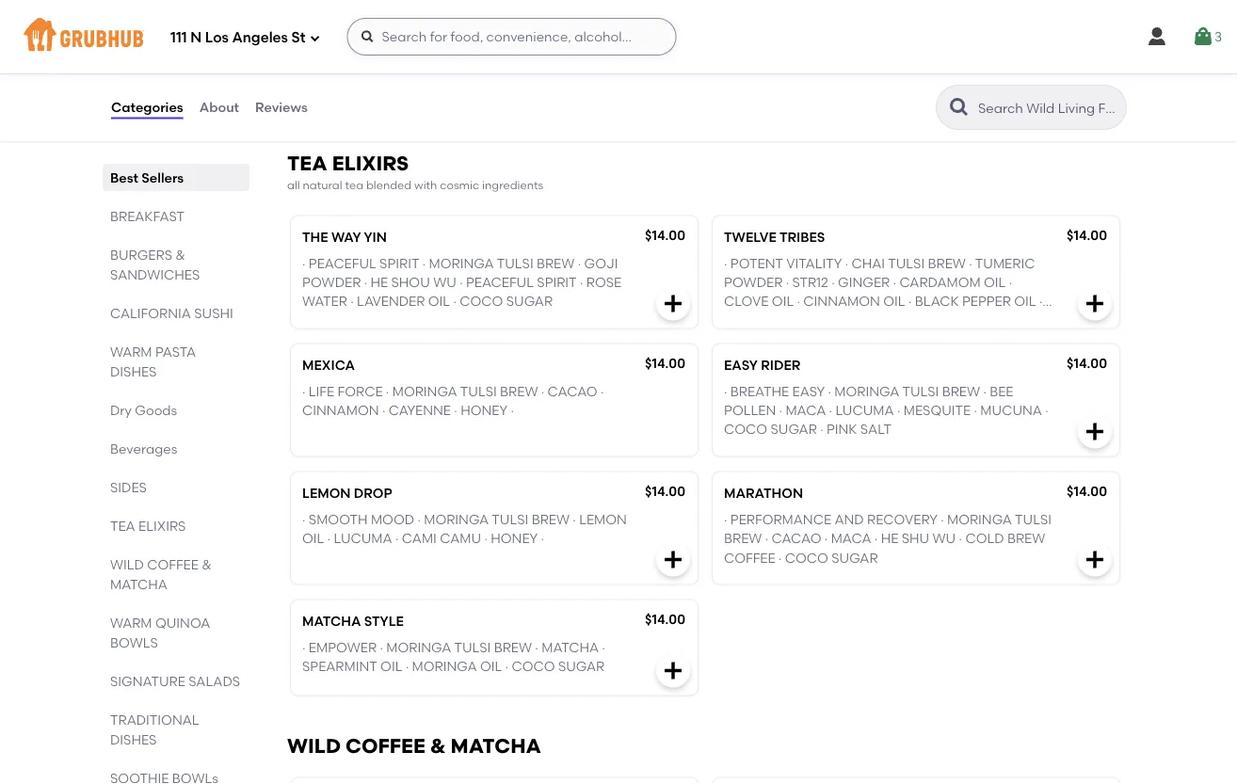 Task type: vqa. For each thing, say whether or not it's contained in the screenshot.
Your account
no



Task type: locate. For each thing, give the bounding box(es) containing it.
and
[[835, 512, 864, 528]]

wu inside · performance and recovery ·  moringa tulsi brew · cacao · maca · he shu wu · cold brew coffee · coco sugar
[[933, 531, 956, 547]]

tea up all
[[287, 152, 328, 176]]

angeles
[[232, 29, 288, 46]]

$14.00 for · breathe easy ·   moringa tulsi brew · bee pollen · maca · lucuma · mesquite · mucuna · coco sugar · pink salt
[[1067, 355, 1108, 372]]

0 vertical spatial elixirs
[[332, 152, 409, 176]]

0 vertical spatial maca
[[786, 403, 826, 419]]

breakfast tab
[[110, 206, 242, 226]]

1 vertical spatial lemon
[[580, 512, 627, 528]]

warm for warm quinoa bowls
[[110, 615, 152, 631]]

quinoa
[[155, 615, 210, 631]]

1 vertical spatial he
[[881, 531, 899, 547]]

1 vertical spatial lucuma
[[334, 531, 393, 547]]

1 vertical spatial warm
[[110, 615, 152, 631]]

1 vertical spatial wild coffee & matcha
[[287, 735, 542, 759]]

tulsi inside · smooth mood ·   moringa tulsi brew · lemon oil · lucuma · cami camu · honey ·
[[492, 512, 529, 528]]

easy
[[724, 357, 758, 373], [793, 384, 825, 400]]

sides tab
[[110, 478, 242, 497]]

1 horizontal spatial cacao
[[772, 531, 822, 547]]

tea inside tab
[[110, 518, 135, 534]]

dishes down traditional
[[110, 732, 157, 748]]

warm
[[110, 344, 152, 360], [110, 615, 152, 631]]

powder inside · potent vitality ·  chai tulsi brew · tumeric powder · str12 · ginger · cardamom oil · clove oil · cinnamon oil · black pepper oil · honey
[[724, 275, 783, 291]]

powder inside the '· peaceful spirit ·  moringa tulsi brew · goji powder · he shou wu · peaceful spirit · rose water · lavender oil · coco sugar'
[[302, 275, 361, 291]]

dry goods
[[110, 402, 177, 418]]

0 horizontal spatial wild
[[110, 557, 144, 573]]

moringa inside · smooth mood ·   moringa tulsi brew · lemon oil · lucuma · cami camu · honey ·
[[424, 512, 489, 528]]

1 vertical spatial cacao
[[772, 531, 822, 547]]

moringa
[[429, 256, 494, 272], [393, 384, 458, 400], [835, 384, 900, 400], [424, 512, 489, 528], [948, 512, 1013, 528], [387, 640, 451, 656], [412, 660, 477, 676]]

he down recovery
[[881, 531, 899, 547]]

0 horizontal spatial spirit
[[380, 256, 420, 272]]

honey right cayenne
[[461, 403, 508, 419]]

matcha inside "tab"
[[110, 577, 168, 593]]

1 vertical spatial easy
[[793, 384, 825, 400]]

1 warm from the top
[[110, 344, 152, 360]]

0 vertical spatial dishes
[[110, 364, 157, 380]]

2 horizontal spatial &
[[430, 735, 446, 759]]

about button
[[198, 73, 240, 141]]

cinnamon down life
[[302, 403, 379, 419]]

sides
[[110, 480, 147, 496]]

str12
[[793, 275, 829, 291]]

traditional dishes tab
[[110, 710, 242, 750]]

burgers & sandwiches tab
[[110, 245, 242, 285]]

0 vertical spatial he
[[371, 275, 388, 291]]

dishes inside 'traditional dishes'
[[110, 732, 157, 748]]

& up sandwiches
[[176, 247, 185, 263]]

salt
[[861, 422, 892, 438]]

0 vertical spatial lucuma
[[836, 403, 895, 419]]

tab
[[110, 769, 242, 785]]

wild coffee & matcha inside "tab"
[[110, 557, 212, 593]]

best
[[110, 170, 138, 186]]

0 horizontal spatial tea
[[110, 518, 135, 534]]

coco inside "· breathe easy ·   moringa tulsi brew · bee pollen · maca · lucuma · mesquite · mucuna · coco sugar · pink salt"
[[724, 422, 768, 438]]

0 horizontal spatial coffee
[[147, 557, 199, 573]]

1 vertical spatial wild
[[287, 735, 341, 759]]

0 vertical spatial cinnamon
[[804, 294, 881, 310]]

1 vertical spatial cinnamon
[[302, 403, 379, 419]]

coco inside · empower ·   moringa tulsi brew · matcha · spearmint oil · moringa oil · coco sugar
[[512, 660, 555, 676]]

$14.00 for · peaceful spirit ·  moringa tulsi brew · goji powder · he shou wu · peaceful spirit · rose water · lavender oil · coco sugar
[[645, 227, 686, 243]]

0 vertical spatial easy
[[724, 357, 758, 373]]

cardamom
[[900, 275, 981, 291]]

Search Wild Living Foods search field
[[977, 99, 1121, 117]]

· potent vitality ·  chai tulsi brew · tumeric powder · str12 · ginger · cardamom oil · clove oil · cinnamon oil · black pepper oil · honey
[[724, 256, 1043, 329]]

svg image
[[360, 29, 375, 44], [309, 33, 321, 44], [1084, 293, 1107, 315], [1084, 421, 1107, 444], [1084, 549, 1107, 572]]

sugar inside · empower ·   moringa tulsi brew · matcha · spearmint oil · moringa oil · coco sugar
[[559, 660, 605, 676]]

recovery
[[868, 512, 938, 528]]

tribes
[[780, 229, 826, 245]]

lucuma down smooth
[[334, 531, 393, 547]]

coffee down 'spearmint'
[[346, 735, 426, 759]]

coffee down tea elixirs tab
[[147, 557, 199, 573]]

maca for and
[[832, 531, 872, 547]]

lucuma up salt
[[836, 403, 895, 419]]

0 horizontal spatial wild coffee & matcha
[[110, 557, 212, 593]]

1 vertical spatial peaceful
[[466, 275, 534, 291]]

0 vertical spatial cacao
[[548, 384, 598, 400]]

wild down tea elixirs
[[110, 557, 144, 573]]

1 vertical spatial &
[[202, 557, 212, 573]]

tea inside tea elixirs all natural tea blended with cosmic ingredients
[[287, 152, 328, 176]]

sugar inside "· breathe easy ·   moringa tulsi brew · bee pollen · maca · lucuma · mesquite · mucuna · coco sugar · pink salt"
[[771, 422, 818, 438]]

tulsi inside the '· peaceful spirit ·  moringa tulsi brew · goji powder · he shou wu · peaceful spirit · rose water · lavender oil · coco sugar'
[[497, 256, 534, 272]]

0 horizontal spatial cinnamon
[[302, 403, 379, 419]]

svg image for walnut sausage
[[662, 78, 685, 100]]

warm inside warm pasta dishes
[[110, 344, 152, 360]]

tumeric
[[976, 256, 1036, 272]]

cacao inside · performance and recovery ·  moringa tulsi brew · cacao · maca · he shu wu · cold brew coffee · coco sugar
[[772, 531, 822, 547]]

0 horizontal spatial wu
[[434, 275, 457, 291]]

rose
[[587, 275, 622, 291]]

0 horizontal spatial easy
[[724, 357, 758, 373]]

& down tea elixirs tab
[[202, 557, 212, 573]]

1 horizontal spatial wu
[[933, 531, 956, 547]]

cinnamon
[[804, 294, 881, 310], [302, 403, 379, 419]]

goji
[[585, 256, 618, 272]]

1 dishes from the top
[[110, 364, 157, 380]]

tea for tea elixirs
[[110, 518, 135, 534]]

2 vertical spatial honey
[[491, 531, 538, 547]]

main navigation navigation
[[0, 0, 1238, 73]]

honey right camu
[[491, 531, 538, 547]]

signature
[[110, 674, 185, 690]]

honey inside · potent vitality ·  chai tulsi brew · tumeric powder · str12 · ginger · cardamom oil · clove oil · cinnamon oil · black pepper oil · honey
[[724, 313, 771, 329]]

1 horizontal spatial tea
[[287, 152, 328, 176]]

2 vertical spatial &
[[430, 735, 446, 759]]

1 vertical spatial maca
[[832, 531, 872, 547]]

powder down potent on the right of page
[[724, 275, 783, 291]]

cinnamon down the ginger
[[804, 294, 881, 310]]

twelve tribes
[[724, 229, 826, 245]]

elixirs up 'tea'
[[332, 152, 409, 176]]

lucuma inside · smooth mood ·   moringa tulsi brew · lemon oil · lucuma · cami camu · honey ·
[[334, 531, 393, 547]]

maca down and
[[832, 531, 872, 547]]

svg image for · potent vitality ·  chai tulsi brew · tumeric powder · str12 · ginger · cardamom oil · clove oil · cinnamon oil · black pepper oil · honey
[[1084, 293, 1107, 315]]

burgers & sandwiches
[[110, 247, 200, 283]]

beverages tab
[[110, 439, 242, 459]]

elixirs inside tea elixirs tab
[[139, 518, 186, 534]]

yin
[[364, 229, 387, 245]]

he inside the '· peaceful spirit ·  moringa tulsi brew · goji powder · he shou wu · peaceful spirit · rose water · lavender oil · coco sugar'
[[371, 275, 388, 291]]

1 horizontal spatial &
[[202, 557, 212, 573]]

1 vertical spatial spirit
[[537, 275, 577, 291]]

warm pasta dishes
[[110, 344, 196, 380]]

tulsi inside · performance and recovery ·  moringa tulsi brew · cacao · maca · he shu wu · cold brew coffee · coco sugar
[[1016, 512, 1052, 528]]

0 horizontal spatial elixirs
[[139, 518, 186, 534]]

1 powder from the left
[[302, 275, 361, 291]]

wu right shou
[[434, 275, 457, 291]]

tea down sides
[[110, 518, 135, 534]]

oil inside · smooth mood ·   moringa tulsi brew · lemon oil · lucuma · cami camu · honey ·
[[302, 531, 324, 547]]

he inside · performance and recovery ·  moringa tulsi brew · cacao · maca · he shu wu · cold brew coffee · coco sugar
[[881, 531, 899, 547]]

1 horizontal spatial cinnamon
[[804, 294, 881, 310]]

los
[[205, 29, 229, 46]]

0 horizontal spatial powder
[[302, 275, 361, 291]]

best sellers
[[110, 170, 184, 186]]

1 horizontal spatial elixirs
[[332, 152, 409, 176]]

easy up breathe
[[724, 357, 758, 373]]

spirit up shou
[[380, 256, 420, 272]]

0 horizontal spatial cacao
[[548, 384, 598, 400]]

1 horizontal spatial easy
[[793, 384, 825, 400]]

wild coffee & matcha tab
[[110, 555, 242, 594]]

0 horizontal spatial lucuma
[[334, 531, 393, 547]]

dry goods tab
[[110, 400, 242, 420]]

1 vertical spatial honey
[[461, 403, 508, 419]]

1 vertical spatial dishes
[[110, 732, 157, 748]]

mucuna
[[981, 403, 1043, 419]]

elixirs down the sides tab
[[139, 518, 186, 534]]

0 vertical spatial wild
[[110, 557, 144, 573]]

1 horizontal spatial peaceful
[[466, 275, 534, 291]]

oil
[[985, 275, 1006, 291], [428, 294, 450, 310], [772, 294, 794, 310], [884, 294, 906, 310], [1015, 294, 1037, 310], [302, 531, 324, 547], [381, 660, 403, 676], [480, 660, 502, 676]]

oil inside the '· peaceful spirit ·  moringa tulsi brew · goji powder · he shou wu · peaceful spirit · rose water · lavender oil · coco sugar'
[[428, 294, 450, 310]]

& inside burgers & sandwiches
[[176, 247, 185, 263]]

0 vertical spatial peaceful
[[309, 256, 377, 272]]

elixirs for tea elixirs
[[139, 518, 186, 534]]

sugar inside · performance and recovery ·  moringa tulsi brew · cacao · maca · he shu wu · cold brew coffee · coco sugar
[[832, 550, 879, 566]]

elixirs for tea elixirs all natural tea blended with cosmic ingredients
[[332, 152, 409, 176]]

sausage
[[352, 41, 408, 57]]

maca
[[786, 403, 826, 419], [832, 531, 872, 547]]

brew
[[537, 256, 575, 272], [928, 256, 966, 272], [500, 384, 538, 400], [943, 384, 981, 400], [532, 512, 570, 528], [724, 531, 762, 547], [1008, 531, 1046, 547], [494, 640, 532, 656]]

$14.00
[[645, 227, 686, 243], [1067, 227, 1108, 243], [645, 355, 686, 372], [1067, 355, 1108, 372], [645, 484, 686, 500], [1067, 484, 1108, 500], [645, 612, 686, 628]]

tea elixirs tab
[[110, 516, 242, 536]]

maca inside "· breathe easy ·   moringa tulsi brew · bee pollen · maca · lucuma · mesquite · mucuna · coco sugar · pink salt"
[[786, 403, 826, 419]]

tulsi inside "· breathe easy ·   moringa tulsi brew · bee pollen · maca · lucuma · mesquite · mucuna · coco sugar · pink salt"
[[903, 384, 940, 400]]

bee
[[990, 384, 1014, 400]]

easy down rider
[[793, 384, 825, 400]]

powder up 'water'
[[302, 275, 361, 291]]

cold
[[966, 531, 1005, 547]]

warm pasta dishes tab
[[110, 342, 242, 382]]

2 warm from the top
[[110, 615, 152, 631]]

warm inside warm quinoa bowls
[[110, 615, 152, 631]]

wu right shu
[[933, 531, 956, 547]]

1 vertical spatial elixirs
[[139, 518, 186, 534]]

cinnamon inside · potent vitality ·  chai tulsi brew · tumeric powder · str12 · ginger · cardamom oil · clove oil · cinnamon oil · black pepper oil · honey
[[804, 294, 881, 310]]

bowls
[[110, 635, 158, 651]]

2 horizontal spatial coffee
[[724, 550, 776, 566]]

spirit left rose
[[537, 275, 577, 291]]

style
[[364, 614, 404, 630]]

1 horizontal spatial he
[[881, 531, 899, 547]]

pollen
[[724, 403, 776, 419]]

natural
[[303, 178, 343, 192]]

& inside "tab"
[[202, 557, 212, 573]]

0 vertical spatial wild coffee & matcha
[[110, 557, 212, 593]]

wu
[[434, 275, 457, 291], [933, 531, 956, 547]]

&
[[176, 247, 185, 263], [202, 557, 212, 573], [430, 735, 446, 759]]

smooth
[[309, 512, 368, 528]]

maca down breathe
[[786, 403, 826, 419]]

warm for warm pasta dishes
[[110, 344, 152, 360]]

cayenne
[[389, 403, 451, 419]]

0 vertical spatial warm
[[110, 344, 152, 360]]

california sushi tab
[[110, 303, 242, 323]]

1 horizontal spatial lucuma
[[836, 403, 895, 419]]

tulsi inside · potent vitality ·  chai tulsi brew · tumeric powder · str12 · ginger · cardamom oil · clove oil · cinnamon oil · black pepper oil · honey
[[889, 256, 925, 272]]

elixirs
[[332, 152, 409, 176], [139, 518, 186, 534]]

$14.00 for · potent vitality ·  chai tulsi brew · tumeric powder · str12 · ginger · cardamom oil · clove oil · cinnamon oil · black pepper oil · honey
[[1067, 227, 1108, 243]]

$6.50
[[651, 39, 686, 55]]

svg image for · performance and recovery ·  moringa tulsi brew · cacao · maca · he shu wu · cold brew coffee · coco sugar
[[1084, 549, 1107, 572]]

tea elixirs all natural tea blended with cosmic ingredients
[[287, 152, 544, 192]]

shou
[[391, 275, 430, 291]]

warm down california
[[110, 344, 152, 360]]

svg image for · breathe easy ·   moringa tulsi brew · bee pollen · maca · lucuma · mesquite · mucuna · coco sugar · pink salt
[[1084, 421, 1107, 444]]

0 vertical spatial tea
[[287, 152, 328, 176]]

all
[[287, 178, 300, 192]]

traditional dishes
[[110, 712, 199, 748]]

svg image
[[1146, 25, 1169, 48], [1193, 25, 1215, 48], [662, 78, 685, 100], [662, 293, 685, 315], [662, 549, 685, 572], [662, 660, 685, 683]]

wild coffee & matcha
[[110, 557, 212, 593], [287, 735, 542, 759]]

matcha
[[110, 577, 168, 593], [302, 614, 361, 630], [542, 640, 599, 656], [451, 735, 542, 759]]

honey down clove
[[724, 313, 771, 329]]

svg image for matcha style
[[662, 660, 685, 683]]

he
[[371, 275, 388, 291], [881, 531, 899, 547]]

wild down 'spearmint'
[[287, 735, 341, 759]]

maca inside · performance and recovery ·  moringa tulsi brew · cacao · maca · he shu wu · cold brew coffee · coco sugar
[[832, 531, 872, 547]]

spirit
[[380, 256, 420, 272], [537, 275, 577, 291]]

brew inside the '· peaceful spirit ·  moringa tulsi brew · goji powder · he shou wu · peaceful spirit · rose water · lavender oil · coco sugar'
[[537, 256, 575, 272]]

wild
[[110, 557, 144, 573], [287, 735, 341, 759]]

0 horizontal spatial &
[[176, 247, 185, 263]]

cosmic
[[440, 178, 480, 192]]

peaceful down the way yin
[[309, 256, 377, 272]]

1 horizontal spatial powder
[[724, 275, 783, 291]]

california sushi
[[110, 305, 233, 321]]

peaceful right shou
[[466, 275, 534, 291]]

1 vertical spatial tea
[[110, 518, 135, 534]]

about
[[199, 99, 239, 115]]

0 horizontal spatial maca
[[786, 403, 826, 419]]

0 vertical spatial &
[[176, 247, 185, 263]]

0 horizontal spatial he
[[371, 275, 388, 291]]

svg image inside "3" button
[[1193, 25, 1215, 48]]

warm up the bowls
[[110, 615, 152, 631]]

0 horizontal spatial lemon
[[302, 486, 351, 502]]

& down · empower ·   moringa tulsi brew · matcha · spearmint oil · moringa oil · coco sugar
[[430, 735, 446, 759]]

1 horizontal spatial wild coffee & matcha
[[287, 735, 542, 759]]

powder
[[302, 275, 361, 291], [724, 275, 783, 291]]

powder for water
[[302, 275, 361, 291]]

signature salads tab
[[110, 672, 242, 691]]

1 horizontal spatial maca
[[832, 531, 872, 547]]

2 dishes from the top
[[110, 732, 157, 748]]

1 horizontal spatial spirit
[[537, 275, 577, 291]]

coffee down the performance
[[724, 550, 776, 566]]

elixirs inside tea elixirs all natural tea blended with cosmic ingredients
[[332, 152, 409, 176]]

he up lavender
[[371, 275, 388, 291]]

0 vertical spatial honey
[[724, 313, 771, 329]]

dishes up dry goods
[[110, 364, 157, 380]]

1 vertical spatial wu
[[933, 531, 956, 547]]

$14.00 for · life force ·  moringa tulsi brew · cacao · cinnamon · cayenne · honey ·
[[645, 355, 686, 372]]

0 vertical spatial wu
[[434, 275, 457, 291]]

2 powder from the left
[[724, 275, 783, 291]]

tulsi inside · life force ·  moringa tulsi brew · cacao · cinnamon · cayenne · honey ·
[[460, 384, 497, 400]]

0 horizontal spatial peaceful
[[309, 256, 377, 272]]

spearmint
[[302, 660, 378, 676]]

111
[[171, 29, 187, 46]]

0 vertical spatial lemon
[[302, 486, 351, 502]]

1 horizontal spatial lemon
[[580, 512, 627, 528]]



Task type: describe. For each thing, give the bounding box(es) containing it.
sandwiches
[[110, 267, 200, 283]]

Search for food, convenience, alcohol... search field
[[347, 18, 677, 56]]

honey inside · life force ·  moringa tulsi brew · cacao · cinnamon · cayenne · honey ·
[[461, 403, 508, 419]]

$14.00 for · performance and recovery ·  moringa tulsi brew · cacao · maca · he shu wu · cold brew coffee · coco sugar
[[1067, 484, 1108, 500]]

n
[[191, 29, 202, 46]]

coco inside the '· peaceful spirit ·  moringa tulsi brew · goji powder · he shou wu · peaceful spirit · rose water · lavender oil · coco sugar'
[[460, 294, 503, 310]]

coffee inside "tab"
[[147, 557, 199, 573]]

dry
[[110, 402, 132, 418]]

$14.00 for · smooth mood ·   moringa tulsi brew · lemon oil · lucuma · cami camu · honey ·
[[645, 484, 686, 500]]

brew inside · empower ·   moringa tulsi brew · matcha · spearmint oil · moringa oil · coco sugar
[[494, 640, 532, 656]]

· breathe easy ·   moringa tulsi brew · bee pollen · maca · lucuma · mesquite · mucuna · coco sugar · pink salt
[[724, 384, 1049, 438]]

performance
[[731, 512, 832, 528]]

coffee inside · performance and recovery ·  moringa tulsi brew · cacao · maca · he shu wu · cold brew coffee · coco sugar
[[724, 550, 776, 566]]

0 vertical spatial spirit
[[380, 256, 420, 272]]

beverages
[[110, 441, 177, 457]]

matcha style
[[302, 614, 404, 630]]

tulsi for lucuma
[[903, 384, 940, 400]]

tulsi for cami
[[492, 512, 529, 528]]

the
[[302, 229, 328, 245]]

$14.00 for · empower ·   moringa tulsi brew · matcha · spearmint oil · moringa oil · coco sugar
[[645, 612, 686, 628]]

wu inside the '· peaceful spirit ·  moringa tulsi brew · goji powder · he shou wu · peaceful spirit · rose water · lavender oil · coco sugar'
[[434, 275, 457, 291]]

moringa inside · life force ·  moringa tulsi brew · cacao · cinnamon · cayenne · honey ·
[[393, 384, 458, 400]]

mesquite
[[904, 403, 971, 419]]

wild inside "tab"
[[110, 557, 144, 573]]

svg image for lemon drop
[[662, 549, 685, 572]]

best sellers tab
[[110, 168, 242, 187]]

traditional
[[110, 712, 199, 728]]

cacao inside · life force ·  moringa tulsi brew · cacao · cinnamon · cayenne · honey ·
[[548, 384, 598, 400]]

easy rider
[[724, 357, 801, 373]]

sugar inside the '· peaceful spirit ·  moringa tulsi brew · goji powder · he shou wu · peaceful spirit · rose water · lavender oil · coco sugar'
[[507, 294, 553, 310]]

3
[[1215, 29, 1223, 45]]

empower
[[309, 640, 377, 656]]

svg image for the way yin
[[662, 293, 685, 315]]

breathe
[[731, 384, 790, 400]]

rider
[[761, 357, 801, 373]]

salads
[[189, 674, 240, 690]]

· empower ·   moringa tulsi brew · matcha · spearmint oil · moringa oil · coco sugar
[[302, 640, 606, 676]]

111 n los angeles st
[[171, 29, 306, 46]]

reviews
[[255, 99, 308, 115]]

sushi
[[194, 305, 233, 321]]

walnut
[[302, 41, 349, 57]]

mood
[[371, 512, 415, 528]]

black
[[915, 294, 960, 310]]

with
[[415, 178, 438, 192]]

lucuma inside "· breathe easy ·   moringa tulsi brew · bee pollen · maca · lucuma · mesquite · mucuna · coco sugar · pink salt"
[[836, 403, 895, 419]]

lavender
[[357, 294, 425, 310]]

california
[[110, 305, 191, 321]]

warm quinoa bowls
[[110, 615, 210, 651]]

· life force ·  moringa tulsi brew · cacao · cinnamon · cayenne · honey ·
[[302, 384, 604, 419]]

easy inside "· breathe easy ·   moringa tulsi brew · bee pollen · maca · lucuma · mesquite · mucuna · coco sugar · pink salt"
[[793, 384, 825, 400]]

1 horizontal spatial coffee
[[346, 735, 426, 759]]

coco inside · performance and recovery ·  moringa tulsi brew · cacao · maca · he shu wu · cold brew coffee · coco sugar
[[785, 550, 829, 566]]

cami
[[402, 531, 437, 547]]

powder for oil
[[724, 275, 783, 291]]

cinnamon inside · life force ·  moringa tulsi brew · cacao · cinnamon · cayenne · honey ·
[[302, 403, 379, 419]]

pink
[[827, 422, 858, 438]]

dishes inside warm pasta dishes
[[110, 364, 157, 380]]

potent
[[731, 256, 784, 272]]

force
[[338, 384, 383, 400]]

matcha inside · empower ·   moringa tulsi brew · matcha · spearmint oil · moringa oil · coco sugar
[[542, 640, 599, 656]]

3 button
[[1193, 20, 1223, 54]]

tulsi for ginger
[[889, 256, 925, 272]]

pasta
[[155, 344, 196, 360]]

moringa inside · performance and recovery ·  moringa tulsi brew · cacao · maca · he shu wu · cold brew coffee · coco sugar
[[948, 512, 1013, 528]]

categories button
[[110, 73, 184, 141]]

ginger
[[839, 275, 890, 291]]

drop
[[354, 486, 393, 502]]

warm quinoa bowls tab
[[110, 613, 242, 653]]

· smooth mood ·   moringa tulsi brew · lemon oil · lucuma · cami camu · honey ·
[[302, 512, 627, 547]]

marathon
[[724, 486, 804, 502]]

tulsi inside · empower ·   moringa tulsi brew · matcha · spearmint oil · moringa oil · coco sugar
[[454, 640, 491, 656]]

tea for tea elixirs all natural tea blended with cosmic ingredients
[[287, 152, 328, 176]]

chai
[[852, 256, 886, 272]]

the way yin
[[302, 229, 387, 245]]

reviews button
[[254, 73, 309, 141]]

· peaceful spirit ·  moringa tulsi brew · goji powder · he shou wu · peaceful spirit · rose water · lavender oil · coco sugar
[[302, 256, 622, 310]]

moringa inside "· breathe easy ·   moringa tulsi brew · bee pollen · maca · lucuma · mesquite · mucuna · coco sugar · pink salt"
[[835, 384, 900, 400]]

tulsi for ·
[[460, 384, 497, 400]]

pepper
[[963, 294, 1012, 310]]

lemon inside · smooth mood ·   moringa tulsi brew · lemon oil · lucuma · cami camu · honey ·
[[580, 512, 627, 528]]

clove
[[724, 294, 769, 310]]

tea
[[345, 178, 364, 192]]

breakfast
[[110, 208, 185, 224]]

burgers
[[110, 247, 172, 263]]

st
[[292, 29, 306, 46]]

· performance and recovery ·  moringa tulsi brew · cacao · maca · he shu wu · cold brew coffee · coco sugar
[[724, 512, 1052, 566]]

brew inside · potent vitality ·  chai tulsi brew · tumeric powder · str12 · ginger · cardamom oil · clove oil · cinnamon oil · black pepper oil · honey
[[928, 256, 966, 272]]

tulsi for wu
[[497, 256, 534, 272]]

1 horizontal spatial wild
[[287, 735, 341, 759]]

brew inside · smooth mood ·   moringa tulsi brew · lemon oil · lucuma · cami camu · honey ·
[[532, 512, 570, 528]]

mexica
[[302, 357, 355, 373]]

search icon image
[[949, 96, 971, 119]]

tea elixirs
[[110, 518, 186, 534]]

brew inside "· breathe easy ·   moringa tulsi brew · bee pollen · maca · lucuma · mesquite · mucuna · coco sugar · pink salt"
[[943, 384, 981, 400]]

water
[[302, 294, 347, 310]]

blended
[[366, 178, 412, 192]]

walnut sausage
[[302, 41, 408, 57]]

ingredients
[[482, 178, 544, 192]]

maca for easy
[[786, 403, 826, 419]]

moringa inside the '· peaceful spirit ·  moringa tulsi brew · goji powder · he shou wu · peaceful spirit · rose water · lavender oil · coco sugar'
[[429, 256, 494, 272]]

categories
[[111, 99, 183, 115]]

goods
[[135, 402, 177, 418]]

sellers
[[142, 170, 184, 186]]

camu
[[440, 531, 481, 547]]

lemon drop
[[302, 486, 393, 502]]

vitality
[[787, 256, 842, 272]]

life
[[309, 384, 335, 400]]

honey inside · smooth mood ·   moringa tulsi brew · lemon oil · lucuma · cami camu · honey ·
[[491, 531, 538, 547]]

signature salads
[[110, 674, 240, 690]]

brew inside · life force ·  moringa tulsi brew · cacao · cinnamon · cayenne · honey ·
[[500, 384, 538, 400]]

shu
[[902, 531, 930, 547]]



